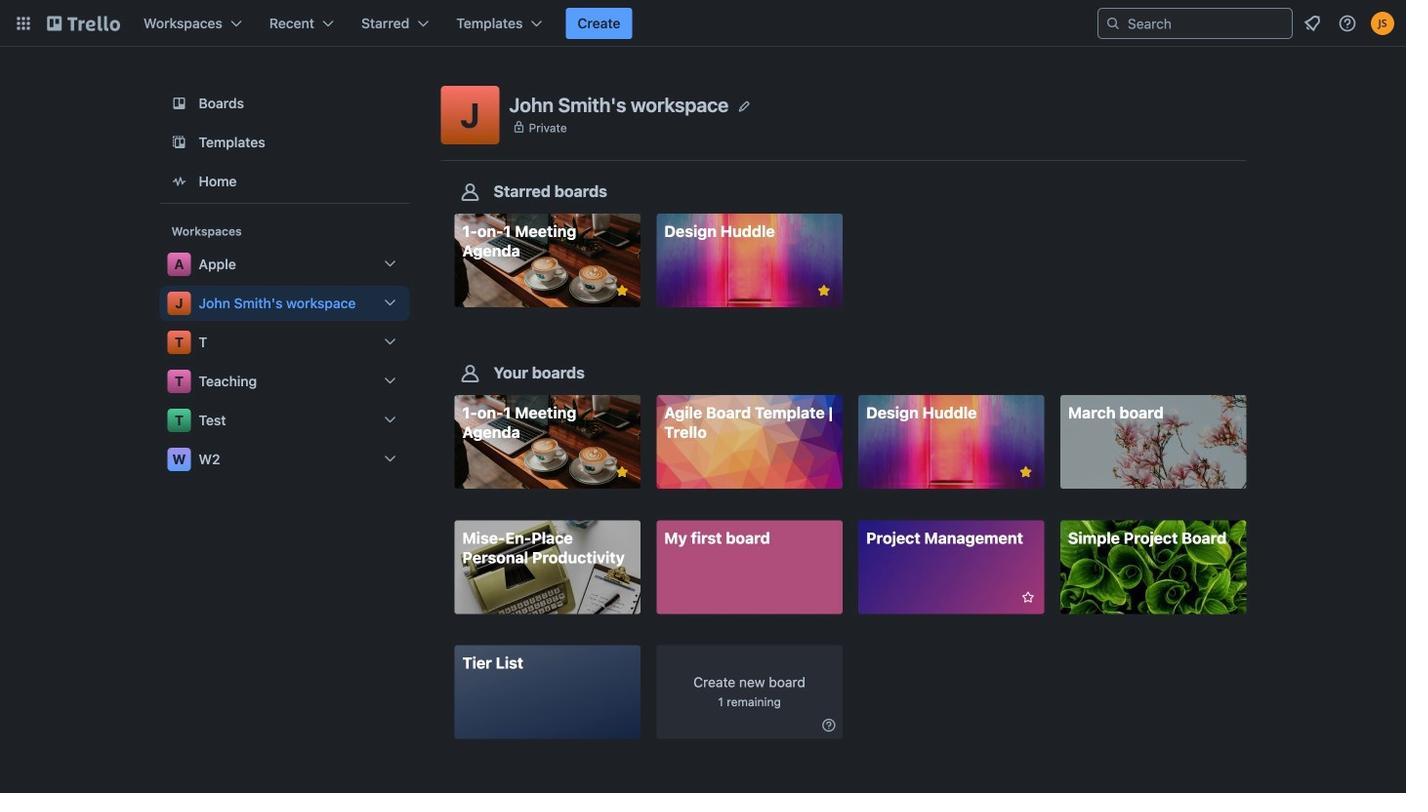 Task type: locate. For each thing, give the bounding box(es) containing it.
back to home image
[[47, 8, 120, 39]]

primary element
[[0, 0, 1406, 47]]

john smith (johnsmith38824343) image
[[1371, 12, 1395, 35]]

template board image
[[167, 131, 191, 154]]

0 notifications image
[[1301, 12, 1324, 35]]

home image
[[167, 170, 191, 193]]

open information menu image
[[1338, 14, 1357, 33]]



Task type: describe. For each thing, give the bounding box(es) containing it.
click to unstar this board. it will be removed from your starred list. image
[[1017, 464, 1035, 482]]

click to star this board. it will be added to your starred list. image
[[1017, 589, 1035, 607]]

search image
[[1105, 16, 1121, 31]]

Search field
[[1121, 10, 1292, 37]]

sm image
[[819, 716, 839, 736]]

board image
[[167, 92, 191, 115]]



Task type: vqa. For each thing, say whether or not it's contained in the screenshot.
home Icon
yes



